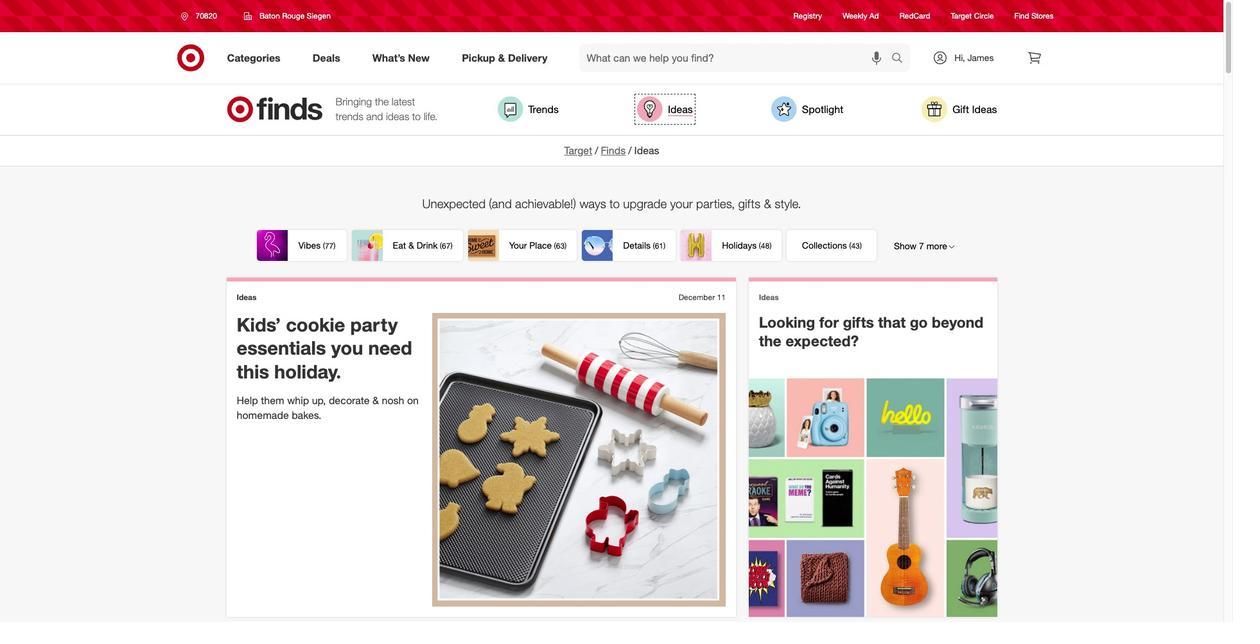 Task type: vqa. For each thing, say whether or not it's contained in the screenshot.
the style.
yes



Task type: describe. For each thing, give the bounding box(es) containing it.
target for target / finds / ideas
[[565, 144, 593, 157]]

weekly ad
[[843, 11, 880, 21]]

find stores
[[1015, 11, 1054, 21]]

drink
[[417, 240, 438, 251]]

the inside the looking for gifts that go beyond the expected?
[[760, 332, 782, 350]]

what's
[[373, 51, 405, 64]]

what's new link
[[362, 44, 446, 72]]

weekly ad link
[[843, 11, 880, 22]]

holidays ( 48 )
[[723, 240, 772, 251]]

bakes.
[[292, 409, 322, 421]]

) inside eat & drink ( 67 )
[[451, 241, 453, 251]]

pickup & delivery link
[[451, 44, 564, 72]]

70820
[[196, 11, 217, 21]]

1 horizontal spatial to
[[610, 196, 620, 211]]

deals link
[[302, 44, 357, 72]]

target for target circle
[[951, 11, 973, 21]]

siegen
[[307, 11, 331, 21]]

trends
[[529, 103, 559, 115]]

) for collections
[[860, 241, 862, 251]]

achievable!)
[[515, 196, 577, 211]]

bringing
[[336, 95, 372, 108]]

ways
[[580, 196, 607, 211]]

(and
[[489, 196, 512, 211]]

decorate
[[329, 394, 370, 407]]

77
[[325, 241, 334, 251]]

unexpected
[[423, 196, 486, 211]]

target circle
[[951, 11, 995, 21]]

hi,
[[955, 52, 966, 63]]

gift ideas
[[953, 103, 998, 115]]

for
[[820, 313, 839, 331]]

kids' cookie party essentials you need this holiday. image
[[433, 313, 726, 607]]

70820 button
[[173, 4, 231, 28]]

need
[[369, 336, 412, 359]]

) for details
[[664, 241, 666, 251]]

parties,
[[697, 196, 735, 211]]

holidays
[[723, 240, 757, 251]]

vibes
[[299, 240, 321, 251]]

7
[[920, 240, 925, 251]]

expected?
[[786, 332, 859, 350]]

( inside eat & drink ( 67 )
[[440, 241, 442, 251]]

ad
[[870, 11, 880, 21]]

search
[[886, 52, 917, 65]]

& right pickup
[[498, 51, 505, 64]]

to inside bringing the latest trends and ideas to life.
[[412, 110, 421, 123]]

nosh
[[382, 394, 405, 407]]

target link
[[565, 144, 593, 157]]

latest
[[392, 95, 415, 108]]

james
[[968, 52, 995, 63]]

) for vibes
[[334, 241, 336, 251]]

bringing the latest trends and ideas to life.
[[336, 95, 438, 123]]

( for details
[[653, 241, 655, 251]]

help them whip up, decorate & nosh on homemade bakes.
[[237, 394, 419, 421]]

spotlight
[[803, 103, 844, 115]]

target finds image
[[227, 96, 323, 122]]

trends link
[[498, 96, 559, 122]]

2 / from the left
[[629, 144, 632, 157]]

baton rouge siegen button
[[236, 4, 339, 28]]

party
[[351, 313, 398, 336]]

61
[[655, 241, 664, 251]]

( for collections
[[850, 241, 852, 251]]

the inside bringing the latest trends and ideas to life.
[[375, 95, 389, 108]]

67
[[442, 241, 451, 251]]

vibes ( 77 )
[[299, 240, 336, 251]]

upgrade
[[624, 196, 667, 211]]

baton rouge siegen
[[260, 11, 331, 21]]

& right eat
[[409, 240, 414, 251]]

delivery
[[508, 51, 548, 64]]

this
[[237, 360, 269, 383]]

43
[[852, 241, 860, 251]]

details ( 61 )
[[624, 240, 666, 251]]

show 7 more
[[895, 240, 948, 251]]



Task type: locate. For each thing, give the bounding box(es) containing it.
december 11
[[679, 292, 726, 302]]

) right place
[[565, 241, 567, 251]]

finds link
[[601, 144, 626, 157]]

more
[[927, 240, 948, 251]]

gift
[[953, 103, 970, 115]]

target left "circle"
[[951, 11, 973, 21]]

6 ( from the left
[[850, 241, 852, 251]]

gift ideas link
[[922, 96, 998, 122]]

/ right finds
[[629, 144, 632, 157]]

0 vertical spatial the
[[375, 95, 389, 108]]

( right details
[[653, 241, 655, 251]]

spotlight link
[[772, 96, 844, 122]]

( inside details ( 61 )
[[653, 241, 655, 251]]

) right vibes
[[334, 241, 336, 251]]

) right details
[[664, 241, 666, 251]]

0 horizontal spatial /
[[595, 144, 599, 157]]

looking
[[760, 313, 816, 331]]

find
[[1015, 11, 1030, 21]]

ideas
[[386, 110, 410, 123]]

1 horizontal spatial /
[[629, 144, 632, 157]]

) inside details ( 61 )
[[664, 241, 666, 251]]

gifts right parties,
[[739, 196, 761, 211]]

holiday.
[[274, 360, 341, 383]]

stores
[[1032, 11, 1054, 21]]

5 ( from the left
[[759, 241, 761, 251]]

) right drink in the top left of the page
[[451, 241, 453, 251]]

0 vertical spatial target
[[951, 11, 973, 21]]

1 vertical spatial target
[[565, 144, 593, 157]]

3 ) from the left
[[565, 241, 567, 251]]

( inside holidays ( 48 )
[[759, 241, 761, 251]]

1 horizontal spatial target
[[951, 11, 973, 21]]

beyond
[[933, 313, 984, 331]]

gifts
[[739, 196, 761, 211], [844, 313, 875, 331]]

show 7 more link
[[883, 231, 967, 262]]

5 ) from the left
[[770, 241, 772, 251]]

& left style.
[[764, 196, 772, 211]]

&
[[498, 51, 505, 64], [764, 196, 772, 211], [409, 240, 414, 251], [373, 394, 379, 407]]

) inside vibes ( 77 )
[[334, 241, 336, 251]]

eat
[[393, 240, 406, 251]]

) inside collections ( 43 )
[[860, 241, 862, 251]]

) inside holidays ( 48 )
[[770, 241, 772, 251]]

11
[[718, 292, 726, 302]]

to right ways
[[610, 196, 620, 211]]

0 vertical spatial to
[[412, 110, 421, 123]]

kids'
[[237, 313, 281, 336]]

4 ) from the left
[[664, 241, 666, 251]]

1 horizontal spatial the
[[760, 332, 782, 350]]

( right collections
[[850, 241, 852, 251]]

what's new
[[373, 51, 430, 64]]

( right drink in the top left of the page
[[440, 241, 442, 251]]

your
[[509, 240, 527, 251]]

0 horizontal spatial gifts
[[739, 196, 761, 211]]

0 horizontal spatial to
[[412, 110, 421, 123]]

that
[[879, 313, 906, 331]]

(
[[323, 241, 325, 251], [440, 241, 442, 251], [554, 241, 556, 251], [653, 241, 655, 251], [759, 241, 761, 251], [850, 241, 852, 251]]

( right vibes
[[323, 241, 325, 251]]

What can we help you find? suggestions appear below search field
[[579, 44, 895, 72]]

1 ) from the left
[[334, 241, 336, 251]]

to left life.
[[412, 110, 421, 123]]

/
[[595, 144, 599, 157], [629, 144, 632, 157]]

style.
[[775, 196, 802, 211]]

63
[[556, 241, 565, 251]]

pickup & delivery
[[462, 51, 548, 64]]

find stores link
[[1015, 11, 1054, 22]]

target
[[951, 11, 973, 21], [565, 144, 593, 157]]

target left finds
[[565, 144, 593, 157]]

and
[[367, 110, 383, 123]]

target inside 'link'
[[951, 11, 973, 21]]

hi, james
[[955, 52, 995, 63]]

( for holidays
[[759, 241, 761, 251]]

) right collections
[[860, 241, 862, 251]]

up,
[[312, 394, 326, 407]]

( inside your place ( 63 )
[[554, 241, 556, 251]]

target / finds / ideas
[[565, 144, 660, 157]]

you
[[331, 336, 363, 359]]

life.
[[424, 110, 438, 123]]

to
[[412, 110, 421, 123], [610, 196, 620, 211]]

them
[[261, 394, 285, 407]]

1 vertical spatial the
[[760, 332, 782, 350]]

1 horizontal spatial gifts
[[844, 313, 875, 331]]

1 vertical spatial gifts
[[844, 313, 875, 331]]

6 ) from the left
[[860, 241, 862, 251]]

target circle link
[[951, 11, 995, 22]]

( inside collections ( 43 )
[[850, 241, 852, 251]]

help
[[237, 394, 258, 407]]

& left "nosh"
[[373, 394, 379, 407]]

4 ( from the left
[[653, 241, 655, 251]]

baton
[[260, 11, 280, 21]]

1 ( from the left
[[323, 241, 325, 251]]

deals
[[313, 51, 340, 64]]

redcard
[[900, 11, 931, 21]]

homemade
[[237, 409, 289, 421]]

redcard link
[[900, 11, 931, 22]]

( right place
[[554, 241, 556, 251]]

essentials
[[237, 336, 326, 359]]

your place ( 63 )
[[509, 240, 567, 251]]

kids' cookie party essentials you need this holiday.
[[237, 313, 412, 383]]

go
[[910, 313, 928, 331]]

) for holidays
[[770, 241, 772, 251]]

circle
[[975, 11, 995, 21]]

1 vertical spatial to
[[610, 196, 620, 211]]

collections ( 43 )
[[803, 240, 862, 251]]

new
[[408, 51, 430, 64]]

3 ( from the left
[[554, 241, 556, 251]]

2 ) from the left
[[451, 241, 453, 251]]

0 vertical spatial gifts
[[739, 196, 761, 211]]

whip
[[287, 394, 309, 407]]

gifts right 'for'
[[844, 313, 875, 331]]

trends
[[336, 110, 364, 123]]

( inside vibes ( 77 )
[[323, 241, 325, 251]]

collage of gift ideas image
[[749, 379, 998, 617]]

unexpected (and achievable!) ways to upgrade your parties, gifts & style.
[[423, 196, 802, 211]]

gifts inside the looking for gifts that go beyond the expected?
[[844, 313, 875, 331]]

2 ( from the left
[[440, 241, 442, 251]]

& inside help them whip up, decorate & nosh on homemade bakes.
[[373, 394, 379, 407]]

categories
[[227, 51, 281, 64]]

place
[[530, 240, 552, 251]]

show
[[895, 240, 917, 251]]

cookie
[[286, 313, 345, 336]]

pickup
[[462, 51, 496, 64]]

0 horizontal spatial target
[[565, 144, 593, 157]]

looking for gifts that go beyond the expected?
[[760, 313, 984, 350]]

details
[[624, 240, 651, 251]]

rouge
[[282, 11, 305, 21]]

finds
[[601, 144, 626, 157]]

search button
[[886, 44, 917, 75]]

the down looking
[[760, 332, 782, 350]]

eat & drink ( 67 )
[[393, 240, 453, 251]]

( right holidays
[[759, 241, 761, 251]]

weekly
[[843, 11, 868, 21]]

) right holidays
[[770, 241, 772, 251]]

0 horizontal spatial the
[[375, 95, 389, 108]]

( for vibes
[[323, 241, 325, 251]]

1 / from the left
[[595, 144, 599, 157]]

) inside your place ( 63 )
[[565, 241, 567, 251]]

/ left finds
[[595, 144, 599, 157]]

categories link
[[216, 44, 297, 72]]

registry link
[[794, 11, 823, 22]]

collections
[[803, 240, 848, 251]]

the up and at the left
[[375, 95, 389, 108]]

on
[[407, 394, 419, 407]]



